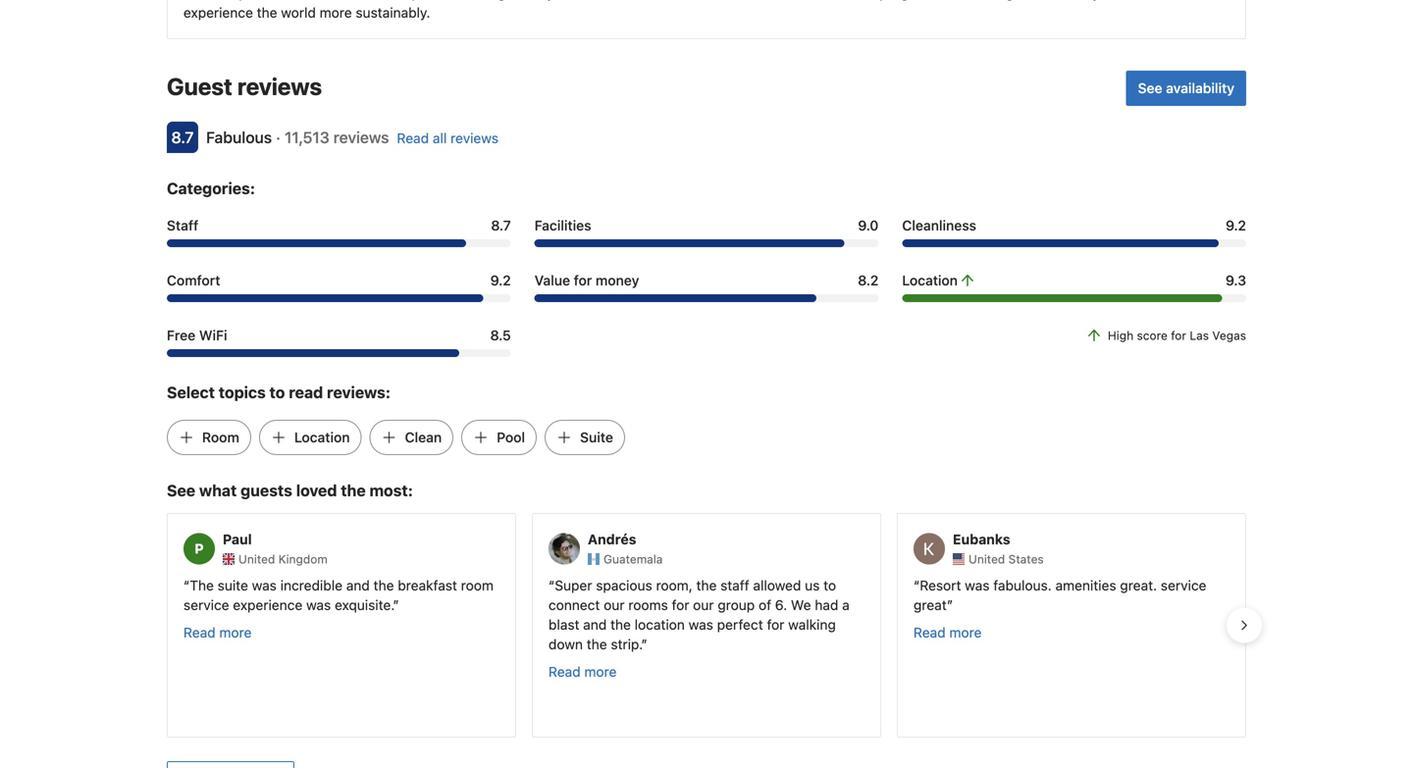 Task type: describe. For each thing, give the bounding box(es) containing it.
read more button for super spacious room, the staff allowed us to connect our rooms for our group of 6. we had a blast and the location was perfect for walking down the strip.
[[549, 663, 617, 683]]

great
[[914, 598, 947, 614]]

service inside " the suite was incredible and the breakfast room service experience was exquisite.
[[184, 598, 229, 614]]

for right value
[[574, 273, 592, 289]]

to inside " super spacious room, the staff allowed us to connect our rooms for our group of 6. we had a blast and the location was perfect for walking down the strip.
[[824, 578, 837, 594]]

was inside " super spacious room, the staff allowed us to connect our rooms for our group of 6. we had a blast and the location was perfect for walking down the strip.
[[689, 617, 714, 633]]

suite
[[218, 578, 248, 594]]

8.7 inside scored 8.7 element
[[171, 128, 194, 147]]

p
[[195, 541, 204, 557]]

read
[[289, 384, 323, 402]]

see what guests loved the most:
[[167, 482, 413, 500]]

loved
[[296, 482, 337, 500]]

select
[[167, 384, 215, 402]]

this is a carousel with rotating slides. it displays featured reviews of the property. use next and previous buttons to navigate. region
[[151, 505, 1263, 746]]

experience
[[233, 598, 303, 614]]

see for see availability
[[1138, 80, 1163, 96]]

group
[[718, 598, 755, 614]]

strip.
[[611, 637, 641, 653]]

guest reviews element
[[167, 71, 1119, 102]]

las
[[1190, 329, 1210, 343]]

staff 8.7 meter
[[167, 240, 511, 248]]

down
[[549, 637, 583, 653]]

and inside " the suite was incredible and the breakfast room service experience was exquisite.
[[346, 578, 370, 594]]

connect
[[549, 598, 600, 614]]

andrés
[[588, 531, 637, 548]]

read more button for the suite was incredible and the breakfast room service experience was exquisite.
[[184, 624, 252, 643]]

fabulous
[[206, 128, 272, 147]]

us
[[805, 578, 820, 594]]

1 vertical spatial 8.7
[[491, 218, 511, 234]]

11,513
[[285, 128, 330, 147]]

free
[[167, 328, 196, 344]]

2 horizontal spatial "
[[947, 598, 954, 614]]

the left the staff
[[697, 578, 717, 594]]

read for " super spacious room, the staff allowed us to connect our rooms for our group of 6. we had a blast and the location was perfect for walking down the strip.
[[549, 664, 581, 681]]

vegas
[[1213, 329, 1247, 343]]

guatemala
[[604, 553, 663, 567]]

states
[[1009, 553, 1044, 567]]

high
[[1108, 329, 1134, 343]]

reviews inside guest reviews element
[[238, 73, 322, 100]]

staff
[[721, 578, 750, 594]]

what
[[199, 482, 237, 500]]

spacious
[[596, 578, 653, 594]]

fabulous · 11,513 reviews
[[206, 128, 389, 147]]

categories:
[[167, 179, 255, 198]]

for down 'room,'
[[672, 598, 690, 614]]

8.2
[[858, 273, 879, 289]]

see availability button
[[1127, 71, 1247, 106]]

the right loved at the bottom
[[341, 482, 366, 500]]

service inside " resort was fabulous.  amenities great.  service great
[[1161, 578, 1207, 594]]

1 our from the left
[[604, 598, 625, 614]]

2 our from the left
[[693, 598, 714, 614]]

united for was
[[239, 553, 275, 567]]

reviews:
[[327, 384, 391, 402]]

guatemala image
[[588, 554, 600, 566]]

scored 8.7 element
[[167, 122, 198, 153]]

read more for " the suite was incredible and the breakfast room service experience was exquisite.
[[184, 625, 252, 641]]

read more for " resort was fabulous.  amenities great.  service great
[[914, 625, 982, 641]]

guests
[[241, 482, 292, 500]]

clean
[[405, 430, 442, 446]]

room
[[202, 430, 239, 446]]

a
[[843, 598, 850, 614]]

all
[[433, 130, 447, 146]]

the
[[190, 578, 214, 594]]

" super spacious room, the staff allowed us to connect our rooms for our group of 6. we had a blast and the location was perfect for walking down the strip.
[[549, 578, 850, 653]]

had
[[815, 598, 839, 614]]

9.2 for cleanliness
[[1226, 218, 1247, 234]]

was down incredible
[[306, 598, 331, 614]]

read all reviews
[[397, 130, 499, 146]]

free wifi
[[167, 328, 227, 344]]

cleanliness
[[903, 218, 977, 234]]

the inside " the suite was incredible and the breakfast room service experience was exquisite.
[[374, 578, 394, 594]]

pool
[[497, 430, 525, 446]]

paul
[[223, 531, 252, 548]]

great.
[[1121, 578, 1158, 594]]

9.3
[[1226, 273, 1247, 289]]

·
[[276, 128, 281, 147]]

" for " resort was fabulous.  amenities great.  service great
[[914, 578, 920, 594]]

score
[[1137, 329, 1168, 343]]

select topics to read reviews:
[[167, 384, 391, 402]]

0 horizontal spatial location
[[294, 430, 350, 446]]

fabulous.
[[994, 578, 1052, 594]]

for down 6.
[[767, 617, 785, 633]]

amenities
[[1056, 578, 1117, 594]]

comfort 9.2 meter
[[167, 295, 511, 303]]

money
[[596, 273, 640, 289]]

allowed
[[753, 578, 802, 594]]

read for " the suite was incredible and the breakfast room service experience was exquisite.
[[184, 625, 216, 641]]

review categories element
[[167, 177, 255, 200]]

the up the strip.
[[611, 617, 631, 633]]



Task type: vqa. For each thing, say whether or not it's contained in the screenshot.
free wifi 8.5 METER at the top of page
yes



Task type: locate. For each thing, give the bounding box(es) containing it.
read more button for resort was fabulous.  amenities great.  service great
[[914, 624, 982, 643]]

"
[[184, 578, 190, 594], [549, 578, 555, 594], [914, 578, 920, 594]]

1 vertical spatial and
[[583, 617, 607, 633]]

reviews right "all"
[[451, 130, 499, 146]]

read more button down great
[[914, 624, 982, 643]]

united down eubanks
[[969, 553, 1006, 567]]

9.2
[[1226, 218, 1247, 234], [491, 273, 511, 289]]

guest
[[167, 73, 233, 100]]

reviews up ·
[[238, 73, 322, 100]]

1 horizontal spatial read more button
[[549, 663, 617, 683]]

high score for las vegas
[[1108, 329, 1247, 343]]

value for money 8.2 meter
[[535, 295, 879, 303]]

1 horizontal spatial service
[[1161, 578, 1207, 594]]

united states image
[[953, 554, 965, 566]]

1 horizontal spatial united
[[969, 553, 1006, 567]]

we
[[791, 598, 811, 614]]

service right great.
[[1161, 578, 1207, 594]]

cleanliness 9.2 meter
[[903, 240, 1247, 248]]

1 vertical spatial 9.2
[[491, 273, 511, 289]]

2 horizontal spatial read more button
[[914, 624, 982, 643]]

1 horizontal spatial and
[[583, 617, 607, 633]]

blast
[[549, 617, 580, 633]]

" up great
[[914, 578, 920, 594]]

comfort
[[167, 273, 220, 289]]

see left what at the bottom left
[[167, 482, 195, 500]]

read more down suite
[[184, 625, 252, 641]]

was up experience
[[252, 578, 277, 594]]

2 horizontal spatial read more
[[914, 625, 982, 641]]

see for see what guests loved the most:
[[167, 482, 195, 500]]

and
[[346, 578, 370, 594], [583, 617, 607, 633]]

1 horizontal spatial more
[[585, 664, 617, 681]]

2 united from the left
[[969, 553, 1006, 567]]

see left availability on the top right of page
[[1138, 80, 1163, 96]]

1 horizontal spatial read more
[[549, 664, 617, 681]]

more for " resort was fabulous.  amenities great.  service great
[[950, 625, 982, 641]]

"
[[393, 598, 399, 614], [947, 598, 954, 614], [641, 637, 648, 653]]

0 horizontal spatial read more
[[184, 625, 252, 641]]

was right resort
[[965, 578, 990, 594]]

" resort was fabulous.  amenities great.  service great
[[914, 578, 1207, 614]]

breakfast
[[398, 578, 457, 594]]

reviews right 11,513
[[334, 128, 389, 147]]

1 vertical spatial service
[[184, 598, 229, 614]]

room,
[[656, 578, 693, 594]]

1 horizontal spatial to
[[824, 578, 837, 594]]

facilities 9.0 meter
[[535, 240, 879, 248]]

the left the strip.
[[587, 637, 607, 653]]

rooms
[[629, 598, 668, 614]]

read for " resort was fabulous.  amenities great.  service great
[[914, 625, 946, 641]]

1 horizontal spatial location
[[903, 273, 958, 289]]

free wifi 8.5 meter
[[167, 350, 511, 358]]

united kingdom image
[[223, 554, 235, 566]]

staff
[[167, 218, 199, 234]]

read more down down
[[549, 664, 617, 681]]

kingdom
[[279, 553, 328, 567]]

" for " super spacious room, the staff allowed us to connect our rooms for our group of 6. we had a blast and the location was perfect for walking down the strip.
[[549, 578, 555, 594]]

location 9.3 meter
[[903, 295, 1247, 303]]

was
[[252, 578, 277, 594], [965, 578, 990, 594], [306, 598, 331, 614], [689, 617, 714, 633]]

" for to
[[641, 637, 648, 653]]

0 vertical spatial 8.7
[[171, 128, 194, 147]]

read down down
[[549, 664, 581, 681]]

0 vertical spatial 9.2
[[1226, 218, 1247, 234]]

to
[[270, 384, 285, 402], [824, 578, 837, 594]]

3 " from the left
[[914, 578, 920, 594]]

1 horizontal spatial reviews
[[334, 128, 389, 147]]

0 horizontal spatial "
[[184, 578, 190, 594]]

reviews
[[238, 73, 322, 100], [334, 128, 389, 147], [451, 130, 499, 146]]

united kingdom
[[239, 553, 328, 567]]

0 vertical spatial service
[[1161, 578, 1207, 594]]

9.2 up 9.3
[[1226, 218, 1247, 234]]

resort
[[920, 578, 962, 594]]

availability
[[1167, 80, 1235, 96]]

read
[[397, 130, 429, 146], [184, 625, 216, 641], [914, 625, 946, 641], [549, 664, 581, 681]]

super
[[555, 578, 592, 594]]

incredible
[[281, 578, 343, 594]]

0 horizontal spatial read more button
[[184, 624, 252, 643]]

exquisite.
[[335, 598, 393, 614]]

read left "all"
[[397, 130, 429, 146]]

more down resort
[[950, 625, 982, 641]]

2 " from the left
[[549, 578, 555, 594]]

the up the exquisite.
[[374, 578, 394, 594]]

read more button
[[184, 624, 252, 643], [914, 624, 982, 643], [549, 663, 617, 683]]

for left las
[[1171, 329, 1187, 343]]

read more for " super spacious room, the staff allowed us to connect our rooms for our group of 6. we had a blast and the location was perfect for walking down the strip.
[[549, 664, 617, 681]]

eubanks
[[953, 531, 1011, 548]]

wifi
[[199, 328, 227, 344]]

" for " the suite was incredible and the breakfast room service experience was exquisite.
[[184, 578, 190, 594]]

read down great
[[914, 625, 946, 641]]

more for " super spacious room, the staff allowed us to connect our rooms for our group of 6. we had a blast and the location was perfect for walking down the strip.
[[585, 664, 617, 681]]

read down 'the'
[[184, 625, 216, 641]]

united for fabulous.
[[969, 553, 1006, 567]]

the
[[341, 482, 366, 500], [374, 578, 394, 594], [697, 578, 717, 594], [611, 617, 631, 633], [587, 637, 607, 653]]

see inside button
[[1138, 80, 1163, 96]]

" up connect
[[549, 578, 555, 594]]

topics
[[219, 384, 266, 402]]

0 horizontal spatial to
[[270, 384, 285, 402]]

more for " the suite was incredible and the breakfast room service experience was exquisite.
[[219, 625, 252, 641]]

8.7
[[171, 128, 194, 147], [491, 218, 511, 234]]

united down the paul
[[239, 553, 275, 567]]

0 horizontal spatial and
[[346, 578, 370, 594]]

most:
[[370, 482, 413, 500]]

1 vertical spatial location
[[294, 430, 350, 446]]

9.2 left value
[[491, 273, 511, 289]]

1 horizontal spatial 8.7
[[491, 218, 511, 234]]

facilities
[[535, 218, 592, 234]]

value for money
[[535, 273, 640, 289]]

more down experience
[[219, 625, 252, 641]]

" down "breakfast"
[[393, 598, 399, 614]]

0 horizontal spatial 9.2
[[491, 273, 511, 289]]

" left suite
[[184, 578, 190, 594]]

more down the strip.
[[585, 664, 617, 681]]

" inside " super spacious room, the staff allowed us to connect our rooms for our group of 6. we had a blast and the location was perfect for walking down the strip.
[[549, 578, 555, 594]]

6.
[[775, 598, 788, 614]]

1 " from the left
[[184, 578, 190, 594]]

our down spacious at the bottom of the page
[[604, 598, 625, 614]]

1 united from the left
[[239, 553, 275, 567]]

2 horizontal spatial reviews
[[451, 130, 499, 146]]

guest reviews
[[167, 73, 322, 100]]

0 horizontal spatial more
[[219, 625, 252, 641]]

" inside " resort was fabulous.  amenities great.  service great
[[914, 578, 920, 594]]

8.7 down guest
[[171, 128, 194, 147]]

and down connect
[[583, 617, 607, 633]]

0 horizontal spatial see
[[167, 482, 195, 500]]

location
[[903, 273, 958, 289], [294, 430, 350, 446]]

0 horizontal spatial 8.7
[[171, 128, 194, 147]]

service
[[1161, 578, 1207, 594], [184, 598, 229, 614]]

of
[[759, 598, 772, 614]]

and inside " super spacious room, the staff allowed us to connect our rooms for our group of 6. we had a blast and the location was perfect for walking down the strip.
[[583, 617, 607, 633]]

our left group
[[693, 598, 714, 614]]

united states
[[969, 553, 1044, 567]]

0 horizontal spatial our
[[604, 598, 625, 614]]

0 horizontal spatial reviews
[[238, 73, 322, 100]]

0 horizontal spatial united
[[239, 553, 275, 567]]

room
[[461, 578, 494, 594]]

0 horizontal spatial "
[[393, 598, 399, 614]]

1 horizontal spatial 9.2
[[1226, 218, 1247, 234]]

service down 'the'
[[184, 598, 229, 614]]

value
[[535, 273, 570, 289]]

1 vertical spatial to
[[824, 578, 837, 594]]

0 vertical spatial and
[[346, 578, 370, 594]]

0 vertical spatial to
[[270, 384, 285, 402]]

united
[[239, 553, 275, 567], [969, 553, 1006, 567]]

1 horizontal spatial our
[[693, 598, 714, 614]]

0 vertical spatial location
[[903, 273, 958, 289]]

more
[[219, 625, 252, 641], [950, 625, 982, 641], [585, 664, 617, 681]]

" the suite was incredible and the breakfast room service experience was exquisite.
[[184, 578, 494, 614]]

location down the cleanliness at the right top
[[903, 273, 958, 289]]

for
[[574, 273, 592, 289], [1171, 329, 1187, 343], [672, 598, 690, 614], [767, 617, 785, 633]]

9.0
[[858, 218, 879, 234]]

9.2 for comfort
[[491, 273, 511, 289]]

our
[[604, 598, 625, 614], [693, 598, 714, 614]]

1 vertical spatial see
[[167, 482, 195, 500]]

walking
[[789, 617, 836, 633]]

see
[[1138, 80, 1163, 96], [167, 482, 195, 500]]

read more button down suite
[[184, 624, 252, 643]]

location
[[635, 617, 685, 633]]

and up the exquisite.
[[346, 578, 370, 594]]

" down 'location'
[[641, 637, 648, 653]]

8.7 left facilities
[[491, 218, 511, 234]]

to right us
[[824, 578, 837, 594]]

read more down great
[[914, 625, 982, 641]]

" for room
[[393, 598, 399, 614]]

8.5
[[490, 328, 511, 344]]

was left perfect
[[689, 617, 714, 633]]

1 horizontal spatial "
[[549, 578, 555, 594]]

read more button down down
[[549, 663, 617, 683]]

" inside " the suite was incredible and the breakfast room service experience was exquisite.
[[184, 578, 190, 594]]

1 horizontal spatial "
[[641, 637, 648, 653]]

see availability
[[1138, 80, 1235, 96]]

rated fabulous element
[[206, 128, 272, 147]]

location down "read"
[[294, 430, 350, 446]]

suite
[[580, 430, 614, 446]]

2 horizontal spatial "
[[914, 578, 920, 594]]

was inside " resort was fabulous.  amenities great.  service great
[[965, 578, 990, 594]]

0 vertical spatial see
[[1138, 80, 1163, 96]]

1 horizontal spatial see
[[1138, 80, 1163, 96]]

perfect
[[717, 617, 764, 633]]

to left "read"
[[270, 384, 285, 402]]

" down resort
[[947, 598, 954, 614]]

2 horizontal spatial more
[[950, 625, 982, 641]]

0 horizontal spatial service
[[184, 598, 229, 614]]



